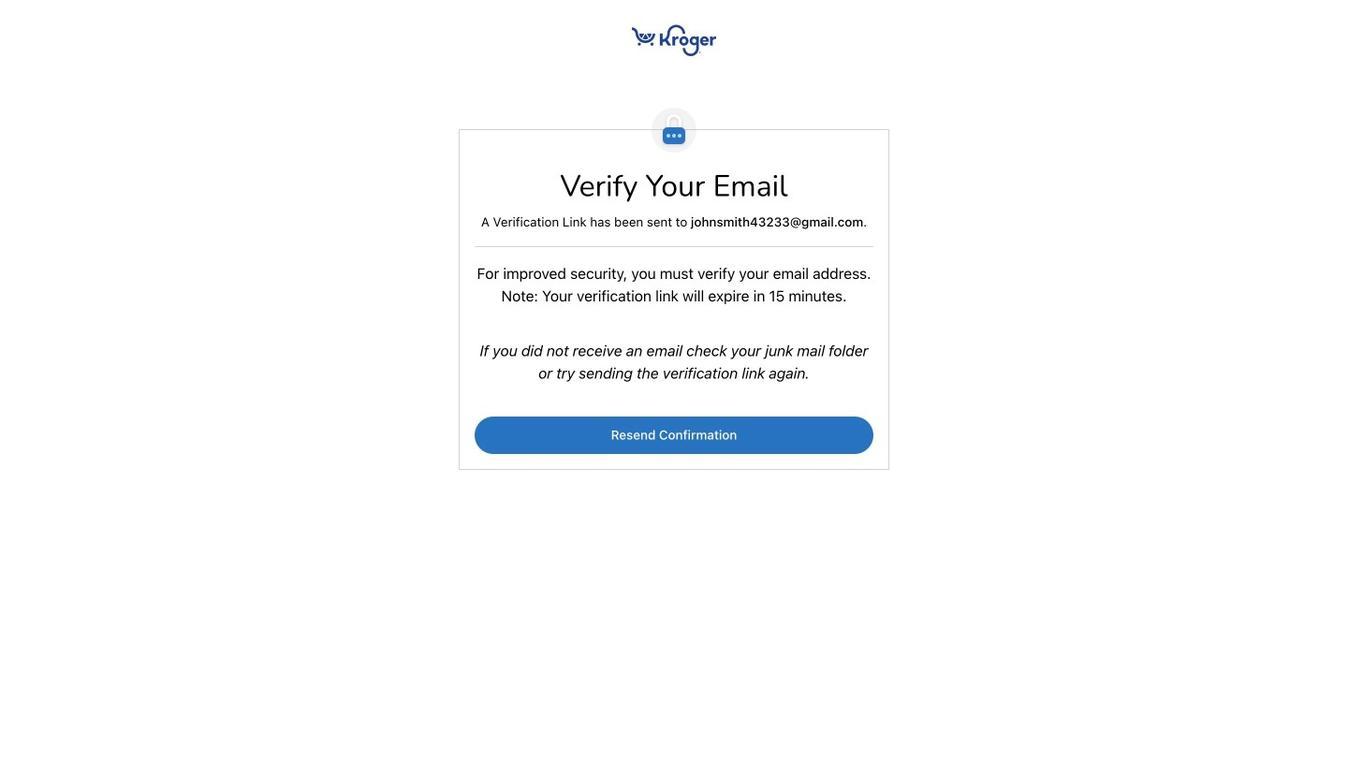 Task type: locate. For each thing, give the bounding box(es) containing it.
verify your email element
[[475, 108, 874, 231]]

resend confirmation email to verify your account element
[[459, 108, 890, 470]]



Task type: describe. For each thing, give the bounding box(es) containing it.
kroger logo image
[[632, 25, 717, 56]]



Task type: vqa. For each thing, say whether or not it's contained in the screenshot.
Verify Your Email element
yes



